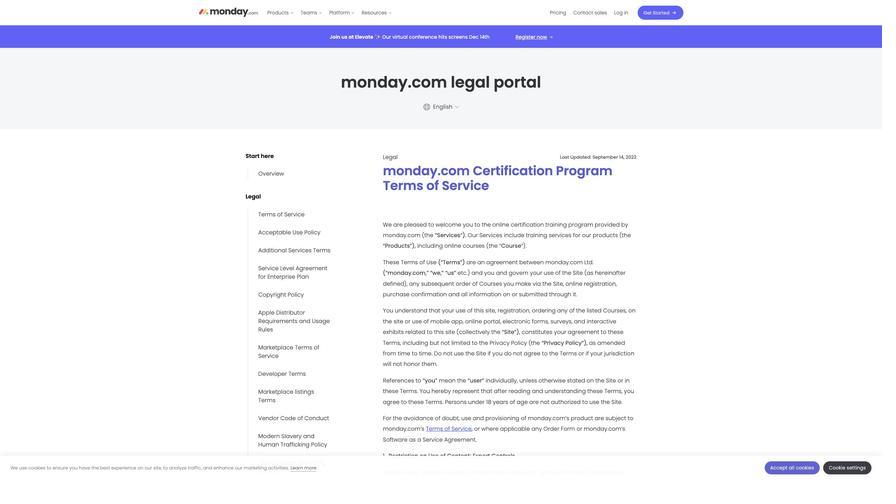 Task type: locate. For each thing, give the bounding box(es) containing it.
0 vertical spatial legal
[[383, 153, 398, 161]]

these up amended
[[608, 328, 624, 336]]

represent
[[453, 388, 480, 396]]

in
[[624, 9, 629, 16], [625, 377, 630, 385]]

1 vertical spatial any
[[557, 307, 568, 315]]

that up 18
[[481, 388, 492, 396]]

2 vertical spatial any
[[532, 425, 542, 433]]

and inside individually, unless otherwise stated on the site or in these terms. you hereby represent that after reading and understanding these terms, you agree to these terms. persons under 18 years of age are not authorized to use the site.
[[532, 388, 543, 396]]

0 vertical spatial we
[[383, 221, 392, 229]]

marketplace inside marketplace listings terms
[[258, 388, 293, 396]]

all right the accept
[[789, 465, 795, 472]]

register now link
[[516, 33, 553, 41]]

portal,
[[484, 318, 501, 326]]

1 horizontal spatial a
[[443, 469, 447, 477]]

of
[[427, 177, 439, 195], [277, 211, 283, 219], [420, 259, 425, 267], [555, 269, 561, 277], [472, 280, 478, 288], [467, 307, 473, 315], [569, 307, 575, 315], [424, 318, 429, 326], [314, 344, 319, 352], [510, 398, 515, 406], [297, 414, 303, 423], [435, 415, 441, 423], [521, 415, 527, 423], [445, 425, 450, 433], [440, 452, 446, 460], [469, 469, 474, 477]]

forms,
[[532, 318, 549, 326]]

registration, inside you understand that your use of this site, registration, ordering any of the listed courses, on the site or use of mobile app, online portal, electronic forms, surveys, and interactive exhibits related to this site (collectively the
[[498, 307, 531, 315]]

program
[[569, 221, 593, 229]]

marketplace terms of service link
[[247, 343, 336, 362]]

0 horizontal spatial monday.com's
[[383, 425, 425, 433]]

in inside individually, unless otherwise stated on the site or in these terms. you hereby represent that after reading and understanding these terms, you agree to these terms. persons under 18 years of age are not authorized to use the site.
[[625, 377, 630, 385]]

terms, inside individually, unless otherwise stated on the site or in these terms. you hereby represent that after reading and understanding these terms, you agree to these terms. persons under 18 years of age are not authorized to use the site.
[[605, 388, 623, 396]]

or inside the site may contain a variety of information, including (without limitation) information, data, text, software, photographs, graphics, video, messages or other material
[[553, 479, 559, 480]]

terms of service
[[258, 211, 305, 219], [426, 425, 472, 433]]

service level agreement for enterprise plan
[[258, 264, 328, 281]]

1 vertical spatial including
[[403, 339, 428, 347]]

1 horizontal spatial terms.
[[425, 398, 444, 406]]

etc.) and you and govern your use of the site (as hereinafter defined), any subsequent order of courses you make via the site, online registration, purchase confirmation and all information on or submitted through it.
[[383, 269, 626, 299]]

0 horizontal spatial a
[[417, 436, 421, 444]]

overview link
[[247, 169, 288, 179]]

0 horizontal spatial that
[[429, 307, 440, 315]]

terms of service link up the "acceptable"
[[247, 209, 308, 220]]

copyright
[[258, 291, 286, 299]]

these inside constitutes your agreement to these terms, including but not limited to the privacy policy (the
[[608, 328, 624, 336]]

variety
[[449, 469, 467, 477]]

any left order at the right bottom
[[532, 425, 542, 433]]

you down "you" at left
[[420, 388, 430, 396]]

0 horizontal spatial services
[[288, 246, 312, 255]]

0 horizontal spatial this
[[434, 328, 444, 336]]

on right 'courses,'
[[629, 307, 636, 315]]

1 horizontal spatial site,
[[486, 307, 496, 315]]

are left pleased
[[394, 221, 403, 229]]

1 horizontal spatial our
[[468, 231, 478, 240]]

0 horizontal spatial you
[[383, 307, 393, 315]]

rules
[[258, 326, 273, 334]]

to up avoidance
[[401, 398, 407, 406]]

constitutes
[[522, 328, 553, 336]]

terms of service for the top terms of service link
[[258, 211, 305, 219]]

include
[[504, 231, 525, 240]]

training up services
[[546, 221, 567, 229]]

platform link
[[326, 7, 358, 18]]

1 vertical spatial in
[[625, 377, 630, 385]]

we for we are pleased to welcome you to the online certification training program provided by monday.com (the
[[383, 221, 392, 229]]

all inside button
[[789, 465, 795, 472]]

join us at elevate ✨ our virtual conference hits screens dec 14th
[[330, 33, 490, 40]]

additional services terms link
[[247, 245, 334, 256]]

and up courses
[[496, 269, 507, 277]]

1 horizontal spatial agreement
[[568, 328, 600, 336]]

all
[[461, 291, 468, 299], [789, 465, 795, 472]]

site inside individually, unless otherwise stated on the site or in these terms. you hereby represent that after reading and understanding these terms, you agree to these terms. persons under 18 years of age are not authorized to use the site.
[[606, 377, 616, 385]]

register
[[516, 33, 536, 40]]

information, right limitation) at bottom
[[592, 469, 626, 477]]

contact sales
[[574, 9, 607, 16]]

terms inside the monday.com certification program terms of service
[[383, 177, 424, 195]]

our right ✨
[[382, 33, 391, 40]]

of inside marketplace terms of service
[[314, 344, 319, 352]]

information, up graphics,
[[476, 469, 509, 477]]

your down amended
[[591, 350, 603, 358]]

1 horizontal spatial terms of service
[[426, 425, 472, 433]]

training down certification
[[526, 231, 548, 240]]

understand
[[395, 307, 428, 315]]

we are pleased to welcome you to the online certification training program provided by monday.com (the
[[383, 221, 628, 240]]

1 horizontal spatial you
[[420, 388, 430, 396]]

1 vertical spatial all
[[789, 465, 795, 472]]

0 horizontal spatial as
[[409, 436, 416, 444]]

registration, inside etc.) and you and govern your use of the site (as hereinafter defined), any subsequent order of courses you make via the site, online registration, purchase confirmation and all information on or submitted through it.
[[584, 280, 617, 288]]

0 vertical spatial terms of service
[[258, 211, 305, 219]]

as right policy"),
[[589, 339, 596, 347]]

agree inside as amended from time to time. do not use the site if you do not agree to the terms or if your jurisdiction will not honor them.
[[524, 350, 541, 358]]

0 horizontal spatial cookies
[[28, 465, 46, 472]]

your inside constitutes your agreement to these terms, including but not limited to the privacy policy (the
[[554, 328, 567, 336]]

terms, up site.
[[605, 388, 623, 396]]

1 horizontal spatial terms,
[[605, 388, 623, 396]]

or down make on the bottom
[[512, 291, 518, 299]]

site inside the site may contain a variety of information, including (without limitation) information, data, text, software, photographs, graphics, video, messages or other material
[[395, 469, 405, 477]]

0 horizontal spatial agree
[[383, 398, 400, 406]]

in right log
[[624, 9, 629, 16]]

an
[[478, 259, 485, 267]]

messages
[[522, 479, 551, 480]]

0 vertical spatial training
[[546, 221, 567, 229]]

your up via
[[530, 269, 542, 277]]

0 horizontal spatial terms.
[[400, 388, 418, 396]]

including up video,
[[511, 469, 536, 477]]

teams link
[[297, 7, 326, 18]]

and right surveys,
[[574, 318, 585, 326]]

terms of service link
[[247, 209, 308, 220], [426, 425, 472, 433]]

0 vertical spatial in
[[624, 9, 629, 16]]

online down "services").
[[445, 242, 461, 250]]

them.
[[422, 360, 438, 369]]

now
[[537, 33, 547, 40]]

1 vertical spatial we
[[11, 465, 18, 472]]

not right but on the bottom left of page
[[441, 339, 450, 347]]

marketplace for marketplace listings terms
[[258, 388, 293, 396]]

are inside these terms of use ("terms") are an agreement between monday.com ltd. ("monday.com," "we," "us"
[[467, 259, 476, 267]]

any inside , or where applicable any order form or monday.com's software as a service agreement.
[[532, 425, 542, 433]]

use for these
[[427, 259, 437, 267]]

cookies for all
[[796, 465, 814, 472]]

terms inside these terms of use ("terms") are an agreement between monday.com ltd. ("monday.com," "we," "us"
[[401, 259, 418, 267]]

site down app,
[[446, 328, 455, 336]]

1 vertical spatial terms,
[[605, 388, 623, 396]]

any inside you understand that your use of this site, registration, ordering any of the listed courses, on the site or use of mobile app, online portal, electronic forms, surveys, and interactive exhibits related to this site (collectively the
[[557, 307, 568, 315]]

0 vertical spatial as
[[589, 339, 596, 347]]

but
[[430, 339, 439, 347]]

1 information, from the left
[[476, 469, 509, 477]]

0 vertical spatial marketplace
[[258, 344, 293, 352]]

any down the ("monday.com,"
[[409, 280, 420, 288]]

0 vertical spatial services
[[480, 231, 503, 240]]

2 if from the left
[[586, 350, 589, 358]]

authorized
[[551, 398, 581, 406]]

list
[[264, 0, 396, 25]]

terms inside as amended from time to time. do not use the site if you do not agree to the terms or if your jurisdiction will not honor them.
[[560, 350, 577, 358]]

this down mobile
[[434, 328, 444, 336]]

you up 'subject'
[[624, 388, 635, 396]]

monday.com's down 'subject'
[[584, 425, 626, 433]]

marketplace listings terms
[[258, 388, 314, 405]]

1 horizontal spatial terms of service link
[[426, 425, 472, 433]]

site
[[573, 269, 583, 277], [476, 350, 486, 358], [606, 377, 616, 385], [395, 469, 405, 477]]

policy
[[304, 228, 321, 237], [288, 291, 304, 299], [511, 339, 527, 347], [311, 441, 327, 449]]

monday.com inside the monday.com certification program terms of service
[[383, 162, 470, 180]]

the
[[482, 221, 491, 229], [562, 269, 571, 277], [543, 280, 552, 288], [576, 307, 585, 315], [383, 318, 392, 326], [492, 328, 501, 336], [479, 339, 488, 347], [466, 350, 475, 358], [549, 350, 558, 358], [457, 377, 466, 385], [596, 377, 605, 385], [601, 398, 610, 406], [393, 415, 402, 423], [92, 465, 99, 472]]

monday.com legal portal
[[341, 71, 541, 93]]

as right software on the left bottom
[[409, 436, 416, 444]]

1 vertical spatial registration,
[[498, 307, 531, 315]]

1 vertical spatial training
[[526, 231, 548, 240]]

services inside "services"). our services include training services for our products (the "products"), including online courses (the " course ").
[[480, 231, 503, 240]]

0 vertical spatial agreement
[[486, 259, 518, 267]]

from
[[383, 350, 396, 358]]

to up product
[[582, 398, 588, 406]]

0 horizontal spatial agreement
[[486, 259, 518, 267]]

the right stated
[[596, 377, 605, 385]]

and up trafficking
[[303, 432, 315, 441]]

we use cookies to ensure you have the best experience on our site, to analyze traffic, and enhance our marketing activities. learn more
[[11, 465, 317, 472]]

site up site.
[[606, 377, 616, 385]]

monday.com legal portal main content
[[0, 48, 882, 480]]

marketplace for marketplace terms of service
[[258, 344, 293, 352]]

0 vertical spatial any
[[409, 280, 420, 288]]

including inside "services"). our services include training services for our products (the "products"), including online courses (the " course ").
[[417, 242, 443, 250]]

1 vertical spatial for
[[258, 273, 266, 281]]

this
[[474, 307, 484, 315], [434, 328, 444, 336]]

1 vertical spatial our
[[468, 231, 478, 240]]

and up where
[[473, 415, 484, 423]]

1 horizontal spatial all
[[789, 465, 795, 472]]

online up it.
[[566, 280, 583, 288]]

for inside "services"). our services include training services for our products (the "products"), including online courses (the " course ").
[[573, 231, 581, 240]]

hereby
[[432, 388, 451, 396]]

to
[[429, 221, 434, 229], [475, 221, 480, 229], [427, 328, 433, 336], [601, 328, 607, 336], [472, 339, 478, 347], [412, 350, 418, 358], [542, 350, 548, 358], [416, 377, 421, 385], [401, 398, 407, 406], [582, 398, 588, 406], [628, 415, 634, 423], [47, 465, 51, 472], [163, 465, 168, 472]]

use inside these terms of use ("terms") are an agreement between monday.com ltd. ("monday.com," "we," "us"
[[427, 259, 437, 267]]

0 vertical spatial you
[[383, 307, 393, 315]]

that up mobile
[[429, 307, 440, 315]]

use
[[293, 228, 303, 237], [427, 259, 437, 267], [429, 452, 439, 460]]

a
[[417, 436, 421, 444], [443, 469, 447, 477]]

you inside you understand that your use of this site, registration, ordering any of the listed courses, on the site or use of mobile app, online portal, electronic forms, surveys, and interactive exhibits related to this site (collectively the
[[383, 307, 393, 315]]

registration, up 'electronic'
[[498, 307, 531, 315]]

0 horizontal spatial our
[[145, 465, 152, 472]]

0 vertical spatial agree
[[524, 350, 541, 358]]

the left site.
[[601, 398, 610, 406]]

0 horizontal spatial registration,
[[498, 307, 531, 315]]

1 horizontal spatial information,
[[592, 469, 626, 477]]

0 horizontal spatial any
[[409, 280, 420, 288]]

agree
[[524, 350, 541, 358], [383, 398, 400, 406]]

we
[[383, 221, 392, 229], [11, 465, 18, 472]]

the down (collectively
[[479, 339, 488, 347]]

as inside , or where applicable any order form or monday.com's software as a service agreement.
[[409, 436, 416, 444]]

1 vertical spatial legal
[[246, 193, 261, 201]]

0 vertical spatial a
[[417, 436, 421, 444]]

exhibits
[[383, 328, 404, 336]]

information
[[469, 291, 502, 299]]

the right for
[[393, 415, 402, 423]]

0 horizontal spatial terms of service
[[258, 211, 305, 219]]

marketplace down rules
[[258, 344, 293, 352]]

cookies inside button
[[796, 465, 814, 472]]

on right experience
[[138, 465, 143, 472]]

1 marketplace from the top
[[258, 344, 293, 352]]

app,
[[451, 318, 464, 326]]

1 horizontal spatial services
[[480, 231, 503, 240]]

agreement down "
[[486, 259, 518, 267]]

a down avoidance
[[417, 436, 421, 444]]

log in
[[614, 9, 629, 16]]

legal
[[383, 153, 398, 161], [246, 193, 261, 201]]

agreement inside constitutes your agreement to these terms, including but not limited to the privacy policy (the
[[568, 328, 600, 336]]

(the down pleased
[[422, 231, 434, 240]]

software,
[[412, 479, 437, 480]]

list containing products
[[264, 0, 396, 25]]

0 vertical spatial terms of service link
[[247, 209, 308, 220]]

2 marketplace from the top
[[258, 388, 293, 396]]

to right time
[[412, 350, 418, 358]]

traffic,
[[188, 465, 202, 472]]

subject
[[606, 415, 626, 423]]

additional
[[258, 246, 287, 255]]

you right welcome
[[463, 221, 473, 229]]

1 horizontal spatial legal
[[383, 153, 398, 161]]

1 vertical spatial marketplace
[[258, 388, 293, 396]]

and down 'unless'
[[532, 388, 543, 396]]

2 horizontal spatial monday.com's
[[584, 425, 626, 433]]

policy up reporting
[[311, 441, 327, 449]]

use inside for the avoidance of doubt, use and provisioning of monday.com's product are subject to monday.com's
[[461, 415, 471, 423]]

for left enterprise
[[258, 273, 266, 281]]

1 vertical spatial terms of service link
[[426, 425, 472, 433]]

0 vertical spatial terms.
[[400, 388, 418, 396]]

to up but on the bottom left of page
[[427, 328, 433, 336]]

our down program
[[582, 231, 591, 240]]

2 information, from the left
[[592, 469, 626, 477]]

1 vertical spatial site,
[[153, 465, 162, 472]]

of inside the site may contain a variety of information, including (without limitation) information, data, text, software, photographs, graphics, video, messages or other material
[[469, 469, 474, 477]]

by
[[622, 221, 628, 229]]

of inside the monday.com certification program terms of service
[[427, 177, 439, 195]]

1 horizontal spatial registration,
[[584, 280, 617, 288]]

or down (without
[[553, 479, 559, 480]]

or down product
[[577, 425, 583, 433]]

site left (as
[[573, 269, 583, 277]]

modern
[[258, 432, 280, 441]]

(the inside we are pleased to welcome you to the online certification training program provided by monday.com (the
[[422, 231, 434, 240]]

dialog
[[0, 456, 882, 480]]

"products"),
[[383, 242, 416, 250]]

conduct
[[305, 414, 329, 423]]

online inside etc.) and you and govern your use of the site (as hereinafter defined), any subsequent order of courses you make via the site, online registration, purchase confirmation and all information on or submitted through it.
[[566, 280, 583, 288]]

0 horizontal spatial information,
[[476, 469, 509, 477]]

0 vertical spatial this
[[474, 307, 484, 315]]

activities.
[[268, 465, 289, 472]]

service inside , or where applicable any order form or monday.com's software as a service agreement.
[[423, 436, 443, 444]]

monday.com inside monday.com reporting hotline
[[258, 459, 296, 467]]

1 vertical spatial agreement
[[568, 328, 600, 336]]

and inside for the avoidance of doubt, use and provisioning of monday.com's product are subject to monday.com's
[[473, 415, 484, 423]]

1 vertical spatial you
[[420, 388, 430, 396]]

to down (collectively
[[472, 339, 478, 347]]

site up exhibits
[[394, 318, 403, 326]]

site, up portal,
[[486, 307, 496, 315]]

or down understand
[[405, 318, 411, 326]]

0 horizontal spatial our
[[382, 33, 391, 40]]

terms.
[[400, 388, 418, 396], [425, 398, 444, 406]]

1 vertical spatial use
[[427, 259, 437, 267]]

agree inside individually, unless otherwise stated on the site or in these terms. you hereby represent that after reading and understanding these terms, you agree to these terms. persons under 18 years of age are not authorized to use the site.
[[383, 398, 400, 406]]

terms. down the hereby
[[425, 398, 444, 406]]

to inside for the avoidance of doubt, use and provisioning of monday.com's product are subject to monday.com's
[[628, 415, 634, 423]]

on right stated
[[587, 377, 594, 385]]

cookies right the accept
[[796, 465, 814, 472]]

you inside dialog
[[69, 465, 78, 472]]

1 vertical spatial a
[[443, 469, 447, 477]]

monday.com for monday.com certification program terms of service
[[383, 162, 470, 180]]

1 horizontal spatial that
[[481, 388, 492, 396]]

terms of service link down doubt,
[[426, 425, 472, 433]]

0 horizontal spatial we
[[11, 465, 18, 472]]

2 horizontal spatial any
[[557, 307, 568, 315]]

for
[[383, 415, 392, 423]]

0 horizontal spatial terms of service link
[[247, 209, 308, 220]]

services down acceptable use policy
[[288, 246, 312, 255]]

monday.com's inside , or where applicable any order form or monday.com's software as a service agreement.
[[584, 425, 626, 433]]

are inside for the avoidance of doubt, use and provisioning of monday.com's product are subject to monday.com's
[[595, 415, 604, 423]]

get
[[644, 9, 652, 16]]

0 vertical spatial site
[[394, 318, 403, 326]]

0 vertical spatial all
[[461, 291, 468, 299]]

or inside you understand that your use of this site, registration, ordering any of the listed courses, on the site or use of mobile app, online portal, electronic forms, surveys, and interactive exhibits related to this site (collectively the
[[405, 318, 411, 326]]

agreement.
[[444, 436, 477, 444]]

constitutes your agreement to these terms, including but not limited to the privacy policy (the
[[383, 328, 624, 347]]

registration,
[[584, 280, 617, 288], [498, 307, 531, 315]]

0 horizontal spatial all
[[461, 291, 468, 299]]

september
[[593, 154, 618, 161]]

terms of service down doubt,
[[426, 425, 472, 433]]

0 vertical spatial site,
[[486, 307, 496, 315]]

1 vertical spatial agree
[[383, 398, 400, 406]]

terms of service for terms of service link to the bottom
[[426, 425, 472, 433]]

hereinafter
[[595, 269, 626, 277]]

we inside we are pleased to welcome you to the online certification training program provided by monday.com (the
[[383, 221, 392, 229]]

site,
[[486, 307, 496, 315], [153, 465, 162, 472]]

legal button
[[246, 193, 274, 201]]

us
[[342, 33, 348, 40]]

confirmation
[[411, 291, 447, 299]]

online inside we are pleased to welcome you to the online certification training program provided by monday.com (the
[[493, 221, 509, 229]]

not right the do
[[443, 350, 453, 358]]

0 vertical spatial terms,
[[383, 339, 401, 347]]

that inside you understand that your use of this site, registration, ordering any of the listed courses, on the site or use of mobile app, online portal, electronic forms, surveys, and interactive exhibits related to this site (collectively the
[[429, 307, 440, 315]]

ensure
[[53, 465, 68, 472]]

log in link
[[611, 7, 632, 18]]

listings
[[295, 388, 314, 396]]

1 vertical spatial terms of service
[[426, 425, 472, 433]]

0 horizontal spatial site
[[394, 318, 403, 326]]

are left 'subject'
[[595, 415, 604, 423]]

2 vertical spatial including
[[511, 469, 536, 477]]

are left an
[[467, 259, 476, 267]]

dialog containing we use cookies to ensure you have the best experience on our site, to analyze traffic, and enhance our marketing activities.
[[0, 456, 882, 480]]

for down program
[[573, 231, 581, 240]]

the left listed on the bottom right
[[576, 307, 585, 315]]

0 vertical spatial use
[[293, 228, 303, 237]]

you down govern
[[504, 280, 514, 288]]

dec
[[469, 33, 479, 40]]

2 vertical spatial use
[[429, 452, 439, 460]]

enhance
[[213, 465, 234, 472]]

1 vertical spatial site
[[446, 328, 455, 336]]

monday.com certification program terms of service
[[383, 162, 613, 195]]

we inside dialog
[[11, 465, 18, 472]]

english
[[433, 103, 453, 111]]

14th
[[480, 33, 490, 40]]

site up 'text,'
[[395, 469, 405, 477]]

marketplace terms of service
[[258, 344, 319, 360]]

policy"),
[[566, 339, 588, 347]]

the inside constitutes your agreement to these terms, including but not limited to the privacy policy (the
[[479, 339, 488, 347]]

1 horizontal spatial cookies
[[796, 465, 814, 472]]

0 horizontal spatial if
[[488, 350, 491, 358]]

all down order
[[461, 291, 468, 299]]

2 horizontal spatial our
[[582, 231, 591, 240]]

marketplace inside marketplace terms of service
[[258, 344, 293, 352]]

site, left analyze
[[153, 465, 162, 472]]

the down portal,
[[492, 328, 501, 336]]

online up include
[[493, 221, 509, 229]]

use up contain
[[429, 452, 439, 460]]

and right traffic,
[[203, 465, 212, 472]]

use up additional services terms
[[293, 228, 303, 237]]

a inside the site may contain a variety of information, including (without limitation) information, data, text, software, photographs, graphics, video, messages or other material
[[443, 469, 447, 477]]

training inside we are pleased to welcome you to the online certification training program provided by monday.com (the
[[546, 221, 567, 229]]

marketplace down developer terms link
[[258, 388, 293, 396]]

program
[[556, 162, 613, 180]]

1 vertical spatial that
[[481, 388, 492, 396]]

1 vertical spatial as
[[409, 436, 416, 444]]

our up courses
[[468, 231, 478, 240]]

to down interactive
[[601, 328, 607, 336]]

the inside for the avoidance of doubt, use and provisioning of monday.com's product are subject to monday.com's
[[393, 415, 402, 423]]

").
[[521, 242, 527, 250]]

your
[[530, 269, 542, 277], [442, 307, 454, 315], [554, 328, 567, 336], [591, 350, 603, 358]]

log
[[614, 9, 623, 16]]

(without
[[538, 469, 561, 477]]

you left have
[[69, 465, 78, 472]]

1 horizontal spatial any
[[532, 425, 542, 433]]

1 horizontal spatial we
[[383, 221, 392, 229]]

including inside the site may contain a variety of information, including (without limitation) information, data, text, software, photographs, graphics, video, messages or other material
[[511, 469, 536, 477]]

0 horizontal spatial terms,
[[383, 339, 401, 347]]

our right experience
[[145, 465, 152, 472]]

(the down constitutes
[[529, 339, 540, 347]]

hits
[[439, 33, 447, 40]]



Task type: describe. For each thing, give the bounding box(es) containing it.
and down an
[[472, 269, 483, 277]]

(the down by
[[620, 231, 631, 240]]

conference
[[409, 33, 437, 40]]

service inside the monday.com certification program terms of service
[[442, 177, 489, 195]]

have
[[79, 465, 90, 472]]

may
[[406, 469, 419, 477]]

on inside etc.) and you and govern your use of the site (as hereinafter defined), any subsequent order of courses you make via the site, online registration, purchase confirmation and all information on or submitted through it.
[[503, 291, 510, 299]]

subsequent
[[421, 280, 454, 288]]

monday.com inside we are pleased to welcome you to the online certification training program provided by monday.com (the
[[383, 231, 421, 240]]

the down "privacy
[[549, 350, 558, 358]]

you inside as amended from time to time. do not use the site if you do not agree to the terms or if your jurisdiction will not honor them.
[[493, 350, 503, 358]]

make
[[516, 280, 531, 288]]

your inside as amended from time to time. do not use the site if you do not agree to the terms or if your jurisdiction will not honor them.
[[591, 350, 603, 358]]

1 horizontal spatial site
[[446, 328, 455, 336]]

our inside "services"). our services include training services for our products (the "products"), including online courses (the " course ").
[[468, 231, 478, 240]]

legal
[[451, 71, 490, 93]]

use inside individually, unless otherwise stated on the site or in these terms. you hereby represent that after reading and understanding these terms, you agree to these terms. persons under 18 years of age are not authorized to use the site.
[[590, 398, 600, 406]]

the down limited
[[466, 350, 475, 358]]

we for we use cookies to ensure you have the best experience on our site, to analyze traffic, and enhance our marketing activities. learn more
[[11, 465, 18, 472]]

to up courses
[[475, 221, 480, 229]]

terms inside additional services terms link
[[313, 246, 331, 255]]

site, inside you understand that your use of this site, registration, ordering any of the listed courses, on the site or use of mobile app, online portal, electronic forms, surveys, and interactive exhibits related to this site (collectively the
[[486, 307, 496, 315]]

and inside you understand that your use of this site, registration, ordering any of the listed courses, on the site or use of mobile app, online portal, electronic forms, surveys, and interactive exhibits related to this site (collectively the
[[574, 318, 585, 326]]

you up courses
[[484, 269, 495, 277]]

a inside , or where applicable any order form or monday.com's software as a service agreement.
[[417, 436, 421, 444]]

these
[[383, 259, 399, 267]]

order
[[456, 280, 471, 288]]

persons
[[445, 398, 467, 406]]

pricing link
[[547, 7, 570, 18]]

the
[[383, 469, 393, 477]]

(the inside constitutes your agreement to these terms, including but not limited to the privacy policy (the
[[529, 339, 540, 347]]

use for 1.
[[429, 452, 439, 460]]

marketing
[[244, 465, 267, 472]]

acceptable use policy
[[258, 228, 321, 237]]

1 horizontal spatial this
[[474, 307, 484, 315]]

in inside the log in "link"
[[624, 9, 629, 16]]

form
[[561, 425, 575, 433]]

text,
[[399, 479, 410, 480]]

monday.com for monday.com reporting hotline
[[258, 459, 296, 467]]

use inside etc.) and you and govern your use of the site (as hereinafter defined), any subsequent order of courses you make via the site, online registration, purchase confirmation and all information on or submitted through it.
[[544, 269, 554, 277]]

at
[[349, 33, 354, 40]]

the right via
[[543, 280, 552, 288]]

provisioning
[[486, 415, 520, 423]]

vendor code of conduct
[[258, 414, 331, 423]]

site inside as amended from time to time. do not use the site if you do not agree to the terms or if your jurisdiction will not honor them.
[[476, 350, 486, 358]]

services
[[549, 231, 572, 240]]

to inside you understand that your use of this site, registration, ordering any of the listed courses, on the site or use of mobile app, online portal, electronic forms, surveys, and interactive exhibits related to this site (collectively the
[[427, 328, 433, 336]]

any inside etc.) and you and govern your use of the site (as hereinafter defined), any subsequent order of courses you make via the site, online registration, purchase confirmation and all information on or submitted through it.
[[409, 280, 420, 288]]

controls
[[492, 452, 515, 460]]

analyze
[[169, 465, 187, 472]]

"site"),
[[502, 328, 520, 336]]

apple distributor requirements and usage rules
[[258, 309, 330, 334]]

"services"). our services include training services for our products (the "products"), including online courses (the " course ").
[[383, 231, 631, 250]]

hotline
[[258, 467, 278, 475]]

site,
[[553, 280, 564, 288]]

courses
[[479, 280, 502, 288]]

the up exhibits
[[383, 318, 392, 326]]

and down order
[[449, 291, 460, 299]]

0 horizontal spatial site,
[[153, 465, 162, 472]]

monday.com logo image
[[199, 5, 258, 19]]

policy up additional services terms
[[304, 228, 321, 237]]

start
[[246, 152, 260, 160]]

use inside as amended from time to time. do not use the site if you do not agree to the terms or if your jurisdiction will not honor them.
[[454, 350, 464, 358]]

or inside etc.) and you and govern your use of the site (as hereinafter defined), any subsequent order of courses you make via the site, online registration, purchase confirmation and all information on or submitted through it.
[[512, 291, 518, 299]]

(the left "
[[486, 242, 498, 250]]

surveys,
[[551, 318, 573, 326]]

to left "you" at left
[[416, 377, 421, 385]]

on inside individually, unless otherwise stated on the site or in these terms. you hereby represent that after reading and understanding these terms, you agree to these terms. persons under 18 years of age are not authorized to use the site.
[[587, 377, 594, 385]]

overview
[[258, 170, 284, 178]]

monday.com for monday.com legal portal
[[341, 71, 447, 93]]

the inside dialog
[[92, 465, 99, 472]]

terms, inside constitutes your agreement to these terms, including but not limited to the privacy policy (the
[[383, 339, 401, 347]]

amended
[[598, 339, 625, 347]]

0 horizontal spatial legal
[[246, 193, 261, 201]]

18
[[486, 398, 492, 406]]

doubt,
[[442, 415, 460, 423]]

start here button
[[246, 152, 274, 160]]

related
[[406, 328, 426, 336]]

policy inside constitutes your agreement to these terms, including but not limited to the privacy policy (the
[[511, 339, 527, 347]]

through
[[549, 291, 572, 299]]

and inside dialog
[[203, 465, 212, 472]]

trafficking
[[281, 441, 310, 449]]

training inside "services"). our services include training services for our products (the "products"), including online courses (the " course ").
[[526, 231, 548, 240]]

terms inside marketplace terms of service
[[295, 344, 312, 352]]

products link
[[264, 7, 297, 18]]

not right do
[[513, 350, 522, 358]]

honor
[[404, 360, 420, 369]]

terms inside developer terms link
[[289, 370, 306, 378]]

are inside individually, unless otherwise stated on the site or in these terms. you hereby represent that after reading and understanding these terms, you agree to these terms. persons under 18 years of age are not authorized to use the site.
[[530, 398, 539, 406]]

developer terms
[[258, 370, 306, 378]]

courses
[[463, 242, 485, 250]]

("terms")
[[438, 259, 465, 267]]

copyright policy link
[[247, 290, 307, 300]]

restriction
[[389, 452, 418, 460]]

1 vertical spatial terms.
[[425, 398, 444, 406]]

settings
[[847, 465, 866, 472]]

including inside constitutes your agreement to these terms, including but not limited to the privacy policy (the
[[403, 339, 428, 347]]

the site may contain a variety of information, including (without limitation) information, data, text, software, photographs, graphics, video, messages or other material
[[383, 469, 626, 480]]

use inside acceptable use policy link
[[293, 228, 303, 237]]

via
[[533, 280, 541, 288]]

etc.)
[[458, 269, 470, 277]]

time
[[398, 350, 410, 358]]

code
[[280, 414, 296, 423]]

your inside you understand that your use of this site, registration, ordering any of the listed courses, on the site or use of mobile app, online portal, electronic forms, surveys, and interactive exhibits related to this site (collectively the
[[442, 307, 454, 315]]

your inside etc.) and you and govern your use of the site (as hereinafter defined), any subsequent order of courses you make via the site, online registration, purchase confirmation and all information on or submitted through it.
[[530, 269, 542, 277]]

get started button
[[638, 6, 684, 20]]

policy inside "link"
[[288, 291, 304, 299]]

1 if from the left
[[488, 350, 491, 358]]

all inside etc.) and you and govern your use of the site (as hereinafter defined), any subsequent order of courses you make via the site, online registration, purchase confirmation and all information on or submitted through it.
[[461, 291, 468, 299]]

platform
[[329, 9, 350, 16]]

as amended from time to time. do not use the site if you do not agree to the terms or if your jurisdiction will not honor them.
[[383, 339, 635, 369]]

of inside these terms of use ("terms") are an agreement between monday.com ltd. ("monday.com," "we," "us"
[[420, 259, 425, 267]]

and inside apple distributor requirements and usage rules
[[299, 317, 310, 325]]

1 vertical spatial this
[[434, 328, 444, 336]]

our inside "services"). our services include training services for our products (the "products"), including online courses (the " course ").
[[582, 231, 591, 240]]

screens
[[449, 33, 468, 40]]

not inside constitutes your agreement to these terms, including but not limited to the privacy policy (the
[[441, 339, 450, 347]]

on inside dialog
[[138, 465, 143, 472]]

on up contain
[[420, 452, 427, 460]]

site inside etc.) and you and govern your use of the site (as hereinafter defined), any subsequent order of courses you make via the site, online registration, purchase confirmation and all information on or submitted through it.
[[573, 269, 583, 277]]

on inside you understand that your use of this site, registration, ordering any of the listed courses, on the site or use of mobile app, online portal, electronic forms, surveys, and interactive exhibits related to this site (collectively the
[[629, 307, 636, 315]]

1 vertical spatial services
[[288, 246, 312, 255]]

to left ensure
[[47, 465, 51, 472]]

0 vertical spatial our
[[382, 33, 391, 40]]

jurisdiction
[[604, 350, 635, 358]]

these down references
[[383, 388, 399, 396]]

to right pleased
[[429, 221, 434, 229]]

service inside service level agreement for enterprise plan
[[258, 264, 279, 273]]

for the avoidance of doubt, use and provisioning of monday.com's product are subject to monday.com's
[[383, 415, 634, 433]]

pricing
[[550, 9, 566, 16]]

these right understanding
[[588, 388, 603, 396]]

service inside marketplace terms of service
[[258, 352, 279, 360]]

distributor
[[276, 309, 305, 317]]

"you"
[[423, 377, 438, 385]]

electronic
[[503, 318, 531, 326]]

that inside individually, unless otherwise stated on the site or in these terms. you hereby represent that after reading and understanding these terms, you agree to these terms. persons under 18 years of age are not authorized to use the site.
[[481, 388, 492, 396]]

under
[[468, 398, 485, 406]]

register now
[[516, 33, 547, 40]]

monday.com reporting hotline
[[258, 459, 325, 475]]

usage
[[312, 317, 330, 325]]

between
[[520, 259, 544, 267]]

of inside individually, unless otherwise stated on the site or in these terms. you hereby represent that after reading and understanding these terms, you agree to these terms. persons under 18 years of age are not authorized to use the site.
[[510, 398, 515, 406]]

these up avoidance
[[408, 398, 424, 406]]

the up represent at the bottom right of page
[[457, 377, 466, 385]]

products
[[593, 231, 618, 240]]

start here
[[246, 152, 274, 160]]

monday.com inside these terms of use ("terms") are an agreement between monday.com ltd. ("monday.com," "we," "us"
[[546, 259, 583, 267]]

to left analyze
[[163, 465, 168, 472]]

you inside individually, unless otherwise stated on the site or in these terms. you hereby represent that after reading and understanding these terms, you agree to these terms. persons under 18 years of age are not authorized to use the site.
[[624, 388, 635, 396]]

1 horizontal spatial our
[[235, 465, 243, 472]]

portal
[[494, 71, 541, 93]]

marketplace listings terms link
[[247, 387, 336, 406]]

modern slavery and human trafficking policy
[[258, 432, 327, 449]]

age
[[517, 398, 528, 406]]

copyright policy
[[258, 291, 304, 299]]

photographs,
[[438, 479, 476, 480]]

not right will
[[393, 360, 402, 369]]

14,
[[619, 154, 625, 161]]

or inside individually, unless otherwise stated on the site or in these terms. you hereby represent that after reading and understanding these terms, you agree to these terms. persons under 18 years of age are not authorized to use the site.
[[618, 377, 623, 385]]

mean
[[439, 377, 456, 385]]

learn
[[291, 465, 303, 472]]

as inside as amended from time to time. do not use the site if you do not agree to the terms or if your jurisdiction will not honor them.
[[589, 339, 596, 347]]

online inside "services"). our services include training services for our products (the "products"), including online courses (the " course ").
[[445, 242, 461, 250]]

experience
[[111, 465, 136, 472]]

policy inside modern slavery and human trafficking policy
[[311, 441, 327, 449]]

you inside we are pleased to welcome you to the online certification training program provided by monday.com (the
[[463, 221, 473, 229]]

unless
[[520, 377, 537, 385]]

data,
[[383, 479, 397, 480]]

the inside we are pleased to welcome you to the online certification training program provided by monday.com (the
[[482, 221, 491, 229]]

you inside individually, unless otherwise stated on the site or in these terms. you hereby represent that after reading and understanding these terms, you agree to these terms. persons under 18 years of age are not authorized to use the site.
[[420, 388, 430, 396]]

1 horizontal spatial monday.com's
[[528, 415, 570, 423]]

submitted
[[519, 291, 548, 299]]

or inside as amended from time to time. do not use the site if you do not agree to the terms or if your jurisdiction will not honor them.
[[579, 350, 584, 358]]

terms inside marketplace listings terms
[[258, 397, 276, 405]]

and inside modern slavery and human trafficking policy
[[303, 432, 315, 441]]

or right the ,
[[474, 425, 480, 433]]

sales
[[595, 9, 607, 16]]

not inside individually, unless otherwise stated on the site or in these terms. you hereby represent that after reading and understanding these terms, you agree to these terms. persons under 18 years of age are not authorized to use the site.
[[540, 398, 550, 406]]

other
[[560, 479, 575, 480]]

slavery
[[281, 432, 302, 441]]

, or where applicable any order form or monday.com's software as a service agreement.
[[383, 425, 626, 444]]

are inside we are pleased to welcome you to the online certification training program provided by monday.com (the
[[394, 221, 403, 229]]

the up site,
[[562, 269, 571, 277]]

main element
[[264, 0, 684, 25]]

agreement inside these terms of use ("terms") are an agreement between monday.com ltd. ("monday.com," "we," "us"
[[486, 259, 518, 267]]

✨
[[375, 33, 381, 40]]

for inside service level agreement for enterprise plan
[[258, 273, 266, 281]]

cookies for use
[[28, 465, 46, 472]]

to down "privacy
[[542, 350, 548, 358]]



Task type: vqa. For each thing, say whether or not it's contained in the screenshot.


